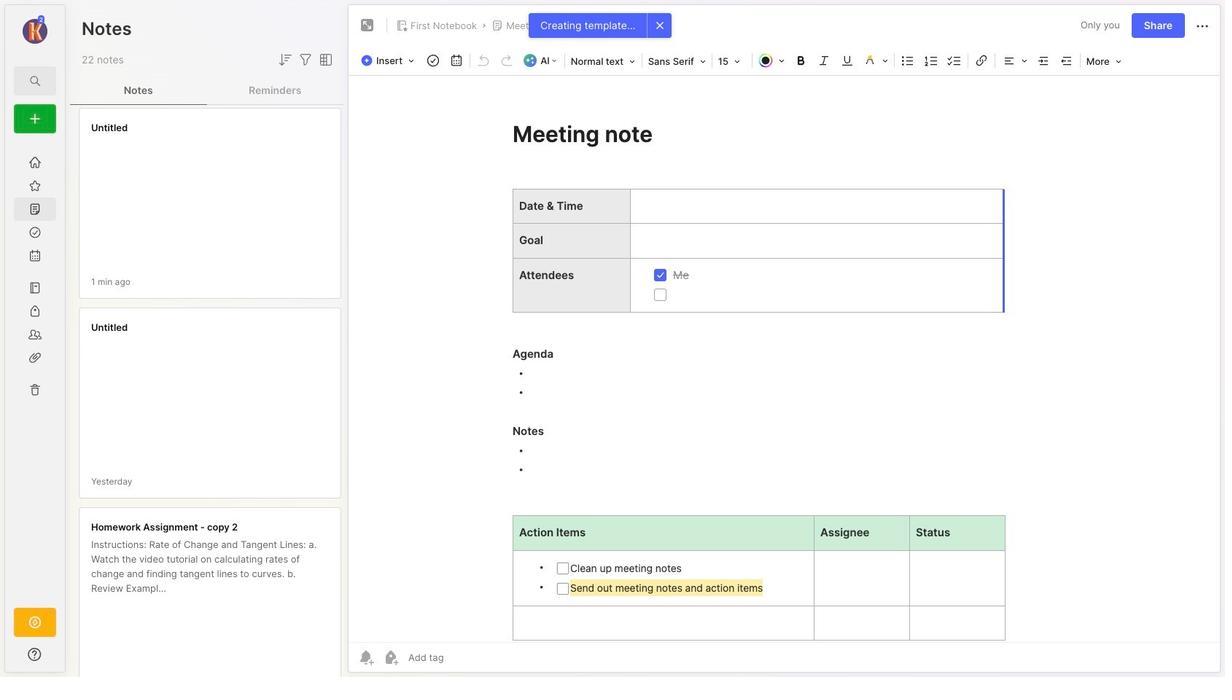 Task type: locate. For each thing, give the bounding box(es) containing it.
task image
[[423, 50, 444, 71]]

expand note image
[[359, 17, 376, 34]]

click to expand image
[[64, 651, 75, 668]]

Add tag field
[[407, 651, 517, 664]]

Alignment field
[[997, 50, 1032, 71]]

edit search image
[[26, 72, 44, 90]]

Add filters field
[[297, 51, 314, 69]]

tab list
[[70, 76, 344, 105]]

View options field
[[314, 51, 335, 69]]

Font family field
[[644, 51, 710, 71]]

Highlight field
[[859, 50, 893, 71]]

home image
[[28, 155, 42, 170]]

tree
[[5, 142, 65, 595]]

insert link image
[[971, 50, 992, 71]]

Heading level field
[[567, 51, 640, 71]]

outdent image
[[1057, 50, 1077, 71]]



Task type: vqa. For each thing, say whether or not it's contained in the screenshot.
Get it free for 7 days button
no



Task type: describe. For each thing, give the bounding box(es) containing it.
main element
[[0, 0, 70, 678]]

bulleted list image
[[898, 50, 918, 71]]

WHAT'S NEW field
[[5, 643, 65, 667]]

calendar event image
[[446, 50, 467, 71]]

italic image
[[814, 50, 834, 71]]

upgrade image
[[26, 614, 44, 632]]

more actions image
[[1194, 17, 1212, 35]]

underline image
[[837, 50, 858, 71]]

tree inside main 'element'
[[5, 142, 65, 595]]

Account field
[[5, 14, 65, 46]]

add a reminder image
[[357, 649, 375, 667]]

bold image
[[790, 50, 811, 71]]

Font color field
[[754, 50, 789, 71]]

More field
[[1082, 51, 1126, 71]]

Note Editor text field
[[349, 75, 1220, 643]]

add tag image
[[382, 649, 400, 667]]

note window element
[[348, 4, 1221, 677]]

Font size field
[[714, 51, 750, 71]]

checklist image
[[944, 50, 965, 71]]

Insert field
[[357, 50, 422, 71]]

add filters image
[[297, 51, 314, 69]]

numbered list image
[[921, 50, 941, 71]]

Sort options field
[[276, 51, 294, 69]]

More actions field
[[1194, 16, 1212, 35]]

indent image
[[1033, 50, 1054, 71]]



